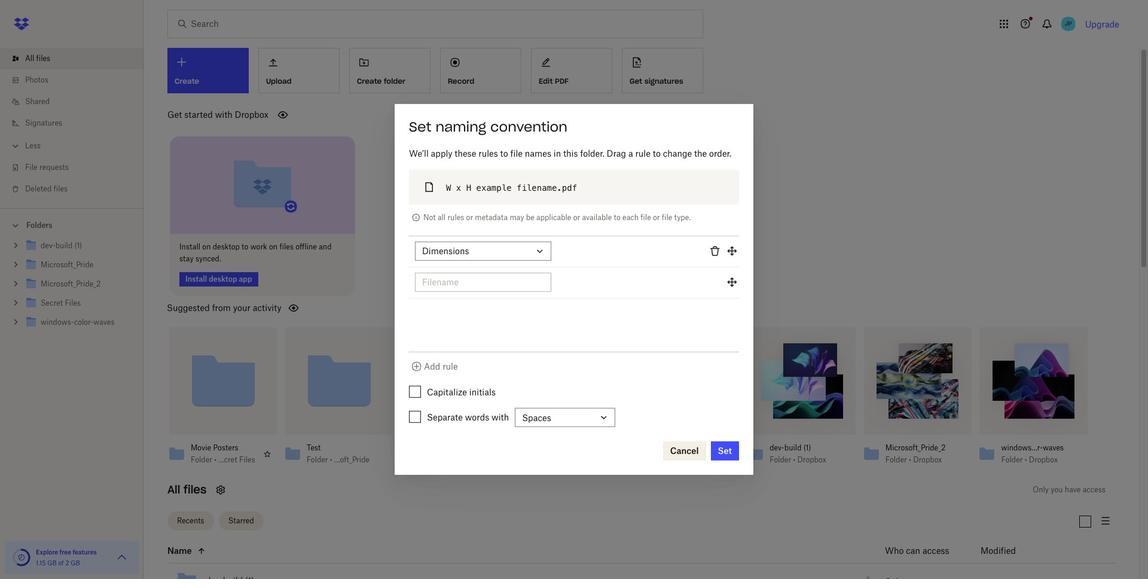 Task type: vqa. For each thing, say whether or not it's contained in the screenshot.
the bottommost rules
yes



Task type: describe. For each thing, give the bounding box(es) containing it.
rule inside button
[[443, 361, 458, 372]]

filename.pdf
[[517, 183, 578, 193]]

features
[[73, 549, 97, 556]]

deleted
[[25, 184, 52, 193]]

upgrade
[[1086, 19, 1120, 29]]

requests
[[39, 163, 69, 172]]

all files link
[[10, 48, 144, 69]]

deleted files
[[25, 184, 68, 193]]

cancel button
[[663, 442, 706, 461]]

folder
[[384, 76, 406, 85]]

set button
[[711, 442, 740, 461]]

shared
[[25, 97, 50, 106]]

folder inside test folder • …oft_pride
[[307, 455, 328, 464]]

table containing name
[[151, 539, 1116, 579]]

stay
[[180, 254, 194, 263]]

test folder • …oft_pride
[[307, 443, 370, 464]]

cancel
[[671, 446, 699, 456]]

install
[[180, 242, 200, 251]]

Filename text field
[[422, 276, 544, 289]]

recents button
[[168, 512, 214, 531]]

dropbox for microsoft_pride folder • dropbox
[[682, 455, 711, 464]]

suggested from your activity
[[167, 302, 282, 313]]

dropbox image
[[10, 12, 34, 36]]

• inside movie posters folder • …cret files
[[214, 455, 217, 464]]

posters
[[213, 443, 239, 452]]

type.
[[675, 213, 691, 222]]

only
[[1034, 485, 1050, 494]]

separate words with
[[427, 412, 509, 423]]

to down the set naming convention
[[501, 148, 508, 158]]

words
[[465, 412, 490, 423]]

name dev-build (1), modified 12/5/2023 2:18 pm, element
[[168, 563, 1116, 579]]

name
[[168, 546, 192, 556]]

dropbox for get started with dropbox
[[235, 109, 269, 120]]

naming
[[436, 118, 487, 135]]

microsoft_pride
[[654, 443, 707, 452]]

less image
[[10, 140, 22, 152]]

folder • dropbox button for windows…r-
[[1002, 455, 1067, 465]]

only you have access
[[1034, 485, 1106, 494]]

less
[[25, 141, 41, 150]]

signatures
[[645, 76, 684, 85]]

microsoft_pride_2 button
[[886, 443, 951, 453]]

file requests
[[25, 163, 69, 172]]

list containing all files
[[0, 41, 144, 208]]

activity
[[253, 302, 282, 313]]

work
[[251, 242, 267, 251]]

test button
[[307, 443, 371, 453]]

…cret
[[219, 455, 237, 464]]

windows…r-waves folder • dropbox
[[1002, 443, 1065, 464]]

signatures
[[25, 118, 62, 127]]

install on desktop to work on files offline and stay synced.
[[180, 242, 332, 263]]

these
[[455, 148, 477, 158]]

folder.
[[581, 148, 605, 158]]

build
[[785, 443, 802, 452]]

file requests link
[[10, 157, 144, 178]]

explore
[[36, 549, 58, 556]]

x
[[456, 183, 462, 193]]

add
[[424, 361, 441, 372]]

w
[[446, 183, 451, 193]]

1 horizontal spatial file
[[641, 213, 651, 222]]

folder • dropbox button for microsoft_pride
[[654, 455, 719, 465]]

folder inside movie posters folder • …cret files
[[191, 455, 212, 464]]

have
[[1066, 485, 1081, 494]]

change
[[663, 148, 692, 158]]

in
[[554, 148, 561, 158]]

capitalize
[[427, 387, 467, 397]]

can
[[907, 546, 921, 556]]

Spaces button
[[515, 408, 616, 427]]

folder inside microsoft_pride folder • dropbox
[[654, 455, 676, 464]]

file
[[25, 163, 37, 172]]

Dimensions button
[[415, 242, 552, 261]]

set for set naming convention
[[409, 118, 432, 135]]

dimensions
[[422, 246, 469, 256]]

not all rules or metadata may be applicable or available to each file or file type.
[[424, 213, 691, 222]]

to inside the install on desktop to work on files offline and stay synced.
[[242, 242, 249, 251]]

apply
[[431, 148, 453, 158]]

create folder button
[[349, 48, 431, 93]]

• inside test folder • …oft_pride
[[330, 455, 333, 464]]

get for get started with dropbox
[[168, 109, 182, 120]]

h
[[467, 183, 472, 193]]

1 horizontal spatial rule
[[636, 148, 651, 158]]

files inside all files link
[[36, 54, 50, 63]]

convention
[[491, 118, 568, 135]]

2
[[65, 559, 69, 567]]

dropbox for microsoft_pride_2 folder • dropbox
[[914, 455, 943, 464]]

all inside all files link
[[25, 54, 34, 63]]

add rule
[[424, 361, 458, 372]]

folders
[[26, 221, 52, 230]]

folder inside microsoft_pride_2 folder • dropbox
[[886, 455, 908, 464]]

get for get signatures
[[630, 76, 643, 85]]

microsoft_pride folder • dropbox
[[654, 443, 711, 464]]

2 horizontal spatial file
[[662, 213, 673, 222]]

recents
[[177, 516, 204, 525]]

set naming convention
[[409, 118, 568, 135]]

photos
[[25, 75, 48, 84]]

metadata
[[475, 213, 508, 222]]

dev-
[[770, 443, 785, 452]]

files inside deleted files link
[[54, 184, 68, 193]]

and
[[319, 242, 332, 251]]

signatures link
[[10, 112, 144, 134]]

folder • …oft_pride button
[[307, 455, 371, 465]]

microsoft_pride button
[[654, 443, 719, 453]]

create
[[357, 76, 382, 85]]

folder • …cret files button
[[191, 455, 256, 465]]

to left each
[[614, 213, 621, 222]]



Task type: locate. For each thing, give the bounding box(es) containing it.
• down microsoft_pride
[[678, 455, 680, 464]]

get
[[630, 76, 643, 85], [168, 109, 182, 120]]

windows…r-
[[1002, 443, 1043, 452]]

windows…r-waves button
[[1002, 443, 1067, 453]]

rules
[[479, 148, 498, 158], [448, 213, 465, 222]]

1 vertical spatial all
[[168, 483, 180, 496]]

to left work
[[242, 242, 249, 251]]

0 horizontal spatial file
[[511, 148, 523, 158]]

2 folder from the left
[[307, 455, 328, 464]]

folder • dropbox button
[[654, 455, 719, 465], [770, 455, 835, 465], [886, 455, 951, 465], [1002, 455, 1067, 465]]

4 folder from the left
[[770, 455, 792, 464]]

2 or from the left
[[574, 213, 581, 222]]

this
[[564, 148, 578, 158]]

all up photos
[[25, 54, 34, 63]]

to left change
[[653, 148, 661, 158]]

with
[[215, 109, 233, 120], [492, 412, 509, 423]]

dropbox down microsoft_pride button at the right of page
[[682, 455, 711, 464]]

gb left of
[[47, 559, 57, 567]]

rules right all
[[448, 213, 465, 222]]

folder • dropbox button down microsoft_pride button at the right of page
[[654, 455, 719, 465]]

movie posters folder • …cret files
[[191, 443, 255, 464]]

rule
[[636, 148, 651, 158], [443, 361, 458, 372]]

0 horizontal spatial with
[[215, 109, 233, 120]]

with right started
[[215, 109, 233, 120]]

get inside button
[[630, 76, 643, 85]]

2 gb from the left
[[71, 559, 80, 567]]

• inside windows…r-waves folder • dropbox
[[1025, 455, 1028, 464]]

upgrade link
[[1086, 19, 1120, 29]]

2 • from the left
[[330, 455, 333, 464]]

dropbox right started
[[235, 109, 269, 120]]

• down the microsoft_pride_2
[[909, 455, 912, 464]]

not
[[424, 213, 436, 222]]

1 vertical spatial access
[[923, 546, 950, 556]]

table
[[151, 539, 1116, 579]]

initials
[[470, 387, 496, 397]]

4 • from the left
[[794, 455, 796, 464]]

with right words
[[492, 412, 509, 423]]

with inside set naming convention dialog
[[492, 412, 509, 423]]

folder down the microsoft_pride_2
[[886, 455, 908, 464]]

5 folder from the left
[[886, 455, 908, 464]]

pdf
[[555, 76, 569, 85]]

set inside button
[[718, 446, 732, 456]]

• down windows…r-
[[1025, 455, 1028, 464]]

• inside dev-build (1) folder • dropbox
[[794, 455, 796, 464]]

1 horizontal spatial all files
[[168, 483, 207, 496]]

movie
[[191, 443, 211, 452]]

folder down movie
[[191, 455, 212, 464]]

drag
[[607, 148, 627, 158]]

1 gb from the left
[[47, 559, 57, 567]]

0 horizontal spatial all
[[25, 54, 34, 63]]

applicable
[[537, 213, 572, 222]]

file left type.
[[662, 213, 673, 222]]

on right work
[[269, 242, 278, 251]]

0 vertical spatial get
[[630, 76, 643, 85]]

get signatures
[[630, 76, 684, 85]]

we'll apply these rules to file names in this folder. drag a rule to change the order.
[[409, 148, 732, 158]]

1 horizontal spatial set
[[718, 446, 732, 456]]

modified button
[[981, 544, 1048, 558]]

folder • dropbox button down the windows…r-waves button
[[1002, 455, 1067, 465]]

dropbox down (1) at right bottom
[[798, 455, 827, 464]]

•
[[214, 455, 217, 464], [330, 455, 333, 464], [678, 455, 680, 464], [794, 455, 796, 464], [909, 455, 912, 464], [1025, 455, 1028, 464]]

0 horizontal spatial access
[[923, 546, 950, 556]]

access right have
[[1083, 485, 1106, 494]]

0 horizontal spatial on
[[202, 242, 211, 251]]

quota usage element
[[12, 548, 31, 567]]

1 vertical spatial get
[[168, 109, 182, 120]]

you
[[1051, 485, 1064, 494]]

spaces
[[522, 412, 552, 423]]

access right can
[[923, 546, 950, 556]]

gb
[[47, 559, 57, 567], [71, 559, 80, 567]]

capitalize initials
[[427, 387, 496, 397]]

files left offline
[[280, 242, 294, 251]]

from
[[212, 302, 231, 313]]

folder • dropbox button for dev-
[[770, 455, 835, 465]]

group
[[0, 234, 144, 341]]

file
[[511, 148, 523, 158], [641, 213, 651, 222], [662, 213, 673, 222]]

suggested
[[167, 302, 210, 313]]

set right cancel
[[718, 446, 732, 456]]

file right each
[[641, 213, 651, 222]]

test
[[307, 443, 321, 452]]

1.15
[[36, 559, 46, 567]]

with for started
[[215, 109, 233, 120]]

2 on from the left
[[269, 242, 278, 251]]

1 on from the left
[[202, 242, 211, 251]]

folder down test
[[307, 455, 328, 464]]

• left …cret
[[214, 455, 217, 464]]

1 vertical spatial rule
[[443, 361, 458, 372]]

dropbox inside microsoft_pride_2 folder • dropbox
[[914, 455, 943, 464]]

or right each
[[653, 213, 660, 222]]

folder • dropbox button down dev-build (1) button
[[770, 455, 835, 465]]

all
[[438, 213, 446, 222]]

1 folder • dropbox button from the left
[[654, 455, 719, 465]]

files up recents
[[184, 483, 207, 496]]

dropbox inside microsoft_pride folder • dropbox
[[682, 455, 711, 464]]

with for words
[[492, 412, 509, 423]]

all files list item
[[0, 48, 144, 69]]

1 horizontal spatial get
[[630, 76, 643, 85]]

files right the deleted
[[54, 184, 68, 193]]

waves
[[1043, 443, 1065, 452]]

files inside the install on desktop to work on files offline and stay synced.
[[280, 242, 294, 251]]

folder • dropbox button for microsoft_pride_2
[[886, 455, 951, 465]]

gb right 2
[[71, 559, 80, 567]]

3 folder from the left
[[654, 455, 676, 464]]

files
[[239, 455, 255, 464]]

dropbox inside dev-build (1) folder • dropbox
[[798, 455, 827, 464]]

all files inside list item
[[25, 54, 50, 63]]

record
[[448, 76, 475, 85]]

record button
[[440, 48, 522, 93]]

1 vertical spatial rules
[[448, 213, 465, 222]]

folder down windows…r-
[[1002, 455, 1023, 464]]

0 horizontal spatial rule
[[443, 361, 458, 372]]

dropbox down microsoft_pride_2 button
[[914, 455, 943, 464]]

1 vertical spatial with
[[492, 412, 509, 423]]

3 folder • dropbox button from the left
[[886, 455, 951, 465]]

1 horizontal spatial all
[[168, 483, 180, 496]]

0 horizontal spatial or
[[466, 213, 473, 222]]

all up recents
[[168, 483, 180, 496]]

folder
[[191, 455, 212, 464], [307, 455, 328, 464], [654, 455, 676, 464], [770, 455, 792, 464], [886, 455, 908, 464], [1002, 455, 1023, 464]]

6 folder from the left
[[1002, 455, 1023, 464]]

1 • from the left
[[214, 455, 217, 464]]

folders button
[[0, 216, 144, 234]]

or left metadata
[[466, 213, 473, 222]]

0 horizontal spatial all files
[[25, 54, 50, 63]]

list
[[0, 41, 144, 208]]

file left names
[[511, 148, 523, 158]]

shared link
[[10, 91, 144, 112]]

get left started
[[168, 109, 182, 120]]

edit
[[539, 76, 553, 85]]

0 horizontal spatial get
[[168, 109, 182, 120]]

0 horizontal spatial set
[[409, 118, 432, 135]]

1 horizontal spatial access
[[1083, 485, 1106, 494]]

dropbox
[[235, 109, 269, 120], [682, 455, 711, 464], [798, 455, 827, 464], [914, 455, 943, 464], [1030, 455, 1059, 464]]

1 or from the left
[[466, 213, 473, 222]]

1 vertical spatial all files
[[168, 483, 207, 496]]

• inside microsoft_pride_2 folder • dropbox
[[909, 455, 912, 464]]

1 horizontal spatial gb
[[71, 559, 80, 567]]

0 horizontal spatial rules
[[448, 213, 465, 222]]

3 • from the left
[[678, 455, 680, 464]]

all files up photos
[[25, 54, 50, 63]]

0 vertical spatial rule
[[636, 148, 651, 158]]

dropbox down the windows…r-waves button
[[1030, 455, 1059, 464]]

your
[[233, 302, 251, 313]]

folder inside dev-build (1) folder • dropbox
[[770, 455, 792, 464]]

modified
[[981, 546, 1017, 556]]

rule right add
[[443, 361, 458, 372]]

we'll
[[409, 148, 429, 158]]

synced.
[[196, 254, 221, 263]]

set up we'll
[[409, 118, 432, 135]]

all files up recents
[[168, 483, 207, 496]]

3 or from the left
[[653, 213, 660, 222]]

add to starred image
[[862, 574, 876, 579]]

folder down microsoft_pride
[[654, 455, 676, 464]]

set
[[409, 118, 432, 135], [718, 446, 732, 456]]

get left signatures
[[630, 76, 643, 85]]

0 vertical spatial with
[[215, 109, 233, 120]]

folder down 'dev-'
[[770, 455, 792, 464]]

0 vertical spatial rules
[[479, 148, 498, 158]]

0 vertical spatial all files
[[25, 54, 50, 63]]

a
[[629, 148, 633, 158]]

deleted files link
[[10, 178, 144, 200]]

files up photos
[[36, 54, 50, 63]]

folder • dropbox button down microsoft_pride_2 button
[[886, 455, 951, 465]]

0 vertical spatial access
[[1083, 485, 1106, 494]]

0 vertical spatial all
[[25, 54, 34, 63]]

• inside microsoft_pride folder • dropbox
[[678, 455, 680, 464]]

edit pdf
[[539, 76, 569, 85]]

who
[[886, 546, 904, 556]]

4 folder • dropbox button from the left
[[1002, 455, 1067, 465]]

1 horizontal spatial on
[[269, 242, 278, 251]]

on up synced.
[[202, 242, 211, 251]]

5 • from the left
[[909, 455, 912, 464]]

microsoft_pride_2
[[886, 443, 946, 452]]

1 folder from the left
[[191, 455, 212, 464]]

1 vertical spatial set
[[718, 446, 732, 456]]

desktop
[[213, 242, 240, 251]]

dropbox inside windows…r-waves folder • dropbox
[[1030, 455, 1059, 464]]

6 • from the left
[[1025, 455, 1028, 464]]

be
[[526, 213, 535, 222]]

the
[[695, 148, 707, 158]]

folder inside windows…r-waves folder • dropbox
[[1002, 455, 1023, 464]]

0 horizontal spatial gb
[[47, 559, 57, 567]]

set naming convention dialog
[[395, 104, 754, 475]]

2 folder • dropbox button from the left
[[770, 455, 835, 465]]

1 horizontal spatial or
[[574, 213, 581, 222]]

1 horizontal spatial with
[[492, 412, 509, 423]]

2 horizontal spatial or
[[653, 213, 660, 222]]

edit pdf button
[[531, 48, 613, 93]]

set for set
[[718, 446, 732, 456]]

example
[[477, 183, 512, 193]]

(1)
[[804, 443, 812, 452]]

microsoft_pride_2 folder • dropbox
[[886, 443, 946, 464]]

free
[[60, 549, 71, 556]]

explore free features 1.15 gb of 2 gb
[[36, 549, 97, 567]]

to
[[501, 148, 508, 158], [653, 148, 661, 158], [614, 213, 621, 222], [242, 242, 249, 251]]

• down test button
[[330, 455, 333, 464]]

or left available
[[574, 213, 581, 222]]

each
[[623, 213, 639, 222]]

movie posters button
[[191, 443, 256, 453]]

• down build
[[794, 455, 796, 464]]

rules right these
[[479, 148, 498, 158]]

0 vertical spatial set
[[409, 118, 432, 135]]

who can access
[[886, 546, 950, 556]]

separate
[[427, 412, 463, 423]]

started
[[184, 109, 213, 120]]

may
[[510, 213, 524, 222]]

photos link
[[10, 69, 144, 91]]

rule right a
[[636, 148, 651, 158]]

…oft_pride
[[334, 455, 370, 464]]

1 horizontal spatial rules
[[479, 148, 498, 158]]



